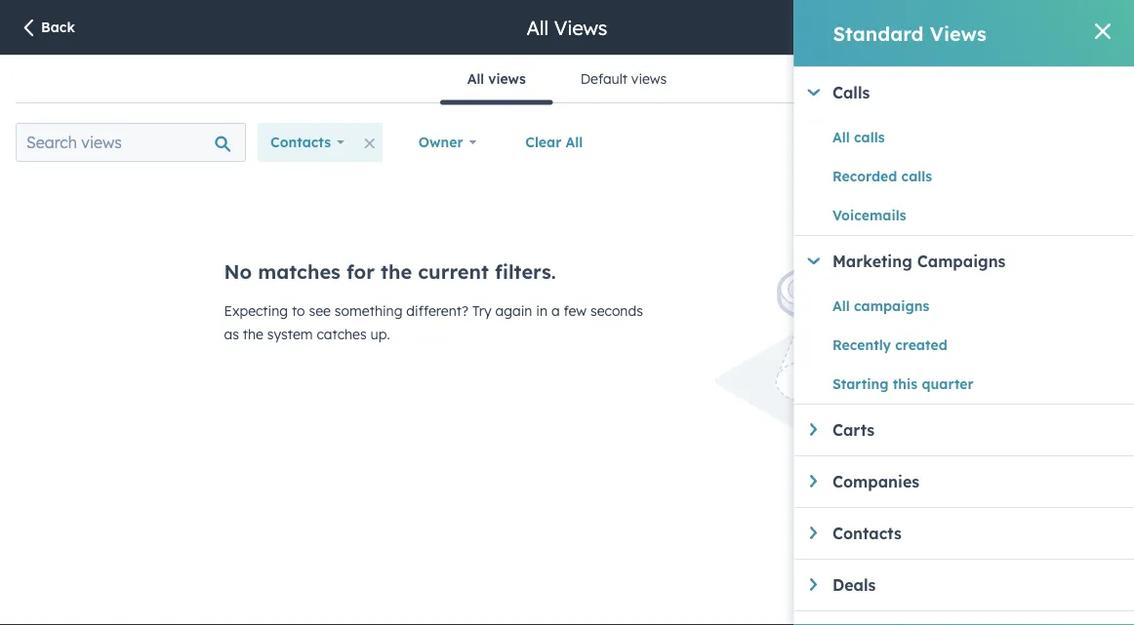 Task type: locate. For each thing, give the bounding box(es) containing it.
voicemails link
[[832, 204, 1003, 227]]

caret image inside calls dropdown button
[[807, 89, 820, 96]]

all views
[[527, 15, 608, 40]]

1 horizontal spatial contacts
[[832, 524, 901, 544]]

all
[[527, 15, 549, 40], [467, 70, 484, 87], [832, 129, 850, 146], [566, 134, 583, 151], [832, 298, 850, 315]]

campaigns
[[917, 252, 1005, 271]]

default views
[[581, 70, 667, 87]]

0 horizontal spatial contacts
[[270, 134, 331, 151]]

all campaigns link
[[832, 295, 1003, 318]]

back
[[41, 19, 75, 36]]

recorded calls
[[832, 168, 932, 185]]

default
[[581, 70, 628, 87]]

1 horizontal spatial views
[[632, 70, 667, 87]]

the right for
[[381, 260, 412, 284]]

0 horizontal spatial views
[[488, 70, 526, 87]]

1 horizontal spatial the
[[381, 260, 412, 284]]

views right default
[[632, 70, 667, 87]]

views for all views
[[488, 70, 526, 87]]

this
[[893, 376, 917, 393]]

1 vertical spatial contacts
[[832, 524, 901, 544]]

0 horizontal spatial views
[[554, 15, 608, 40]]

again
[[495, 303, 532, 320]]

2 views from the left
[[632, 70, 667, 87]]

contacts inside contacts popup button
[[270, 134, 331, 151]]

views up clear
[[488, 70, 526, 87]]

1 vertical spatial calls
[[901, 168, 932, 185]]

calls
[[854, 129, 885, 146], [901, 168, 932, 185]]

all inside button
[[566, 134, 583, 151]]

views up default
[[554, 15, 608, 40]]

few
[[564, 303, 587, 320]]

filters.
[[495, 260, 556, 284]]

try
[[472, 303, 492, 320]]

0 vertical spatial contacts
[[270, 134, 331, 151]]

all inside button
[[467, 70, 484, 87]]

deals
[[832, 576, 876, 596]]

voicemails
[[832, 207, 906, 224]]

views inside button
[[488, 70, 526, 87]]

clear all button
[[513, 123, 596, 162]]

recently
[[832, 337, 891, 354]]

recently created link
[[832, 334, 1003, 357]]

1 horizontal spatial calls
[[901, 168, 932, 185]]

calls
[[832, 83, 870, 103]]

views for default views
[[632, 70, 667, 87]]

views inside page section element
[[554, 15, 608, 40]]

calls up recorded
[[854, 129, 885, 146]]

1 vertical spatial the
[[243, 326, 264, 343]]

all for all views
[[467, 70, 484, 87]]

marketing
[[832, 252, 912, 271]]

all campaigns
[[832, 298, 929, 315]]

marketing campaigns button
[[807, 252, 1134, 271]]

the inside expecting to see something different? try again in a few seconds as the system catches up.
[[243, 326, 264, 343]]

close image
[[1095, 23, 1111, 39]]

no
[[224, 260, 252, 284]]

caret image for calls
[[807, 89, 820, 96]]

0 horizontal spatial calls
[[854, 129, 885, 146]]

caret image inside contacts dropdown button
[[810, 527, 817, 540]]

all up recently
[[832, 298, 850, 315]]

calls for all calls
[[854, 129, 885, 146]]

contacts
[[270, 134, 331, 151], [832, 524, 901, 544]]

owner
[[419, 134, 463, 151]]

up.
[[371, 326, 390, 343]]

0 vertical spatial calls
[[854, 129, 885, 146]]

Search views search field
[[16, 123, 246, 162]]

companies button
[[810, 473, 1134, 492]]

for
[[347, 260, 375, 284]]

views up calls dropdown button
[[930, 21, 987, 45]]

caret image inside deals dropdown button
[[810, 579, 817, 591]]

views inside button
[[632, 70, 667, 87]]

navigation
[[440, 56, 694, 105]]

calls down all calls link
[[901, 168, 932, 185]]

the
[[381, 260, 412, 284], [243, 326, 264, 343]]

views
[[488, 70, 526, 87], [632, 70, 667, 87]]

all calls
[[832, 129, 885, 146]]

starting
[[832, 376, 888, 393]]

caret image for carts
[[810, 424, 817, 436]]

all inside page section element
[[527, 15, 549, 40]]

caret image
[[807, 89, 820, 96], [810, 424, 817, 436], [810, 475, 817, 488], [810, 527, 817, 540], [810, 579, 817, 591]]

all up owner popup button
[[467, 70, 484, 87]]

catches
[[317, 326, 367, 343]]

caret image inside companies dropdown button
[[810, 475, 817, 488]]

1 horizontal spatial views
[[930, 21, 987, 45]]

see
[[309, 303, 331, 320]]

views
[[554, 15, 608, 40], [930, 21, 987, 45]]

1 views from the left
[[488, 70, 526, 87]]

caret image inside carts dropdown button
[[810, 424, 817, 436]]

all right clear
[[566, 134, 583, 151]]

the right as
[[243, 326, 264, 343]]

all up recorded
[[832, 129, 850, 146]]

all up all views button
[[527, 15, 549, 40]]

contacts button
[[810, 524, 1134, 544]]

0 horizontal spatial the
[[243, 326, 264, 343]]



Task type: vqa. For each thing, say whether or not it's contained in the screenshot.
Form
no



Task type: describe. For each thing, give the bounding box(es) containing it.
caret image for contacts
[[810, 527, 817, 540]]

page section element
[[0, 0, 1134, 55]]

created
[[895, 337, 947, 354]]

all for all campaigns
[[832, 298, 850, 315]]

recorded calls link
[[832, 165, 1003, 188]]

0 vertical spatial the
[[381, 260, 412, 284]]

different?
[[406, 303, 469, 320]]

all for all calls
[[832, 129, 850, 146]]

quarter
[[922, 376, 974, 393]]

carts button
[[810, 421, 1134, 440]]

campaigns
[[854, 298, 929, 315]]

clear all
[[526, 134, 583, 151]]

all calls link
[[832, 126, 1003, 149]]

calls for recorded calls
[[901, 168, 932, 185]]

back link
[[20, 18, 75, 39]]

starting this quarter
[[832, 376, 974, 393]]

contacts button
[[258, 123, 357, 162]]

caret image for deals
[[810, 579, 817, 591]]

in
[[536, 303, 548, 320]]

seconds
[[591, 303, 643, 320]]

default views button
[[553, 56, 694, 103]]

current
[[418, 260, 489, 284]]

caret image
[[807, 258, 820, 265]]

something
[[335, 303, 403, 320]]

navigation containing all views
[[440, 56, 694, 105]]

marketing campaigns
[[832, 252, 1005, 271]]

to
[[292, 303, 305, 320]]

recently created
[[832, 337, 947, 354]]

companies
[[832, 473, 919, 492]]

all views
[[467, 70, 526, 87]]

standard
[[833, 21, 924, 45]]

all for all views
[[527, 15, 549, 40]]

starting this quarter link
[[832, 373, 1003, 396]]

system
[[267, 326, 313, 343]]

expecting to see something different? try again in a few seconds as the system catches up.
[[224, 303, 643, 343]]

deals button
[[810, 576, 1134, 596]]

clear
[[526, 134, 562, 151]]

no matches for the current filters.
[[224, 260, 556, 284]]

caret image for companies
[[810, 475, 817, 488]]

views for all views
[[554, 15, 608, 40]]

expecting
[[224, 303, 288, 320]]

matches
[[258, 260, 341, 284]]

owner button
[[406, 123, 489, 162]]

standard views
[[833, 21, 987, 45]]

calls button
[[807, 83, 1134, 103]]

carts
[[832, 421, 874, 440]]

a
[[551, 303, 560, 320]]

views for standard views
[[930, 21, 987, 45]]

as
[[224, 326, 239, 343]]

all views button
[[440, 56, 553, 105]]

recorded
[[832, 168, 897, 185]]



